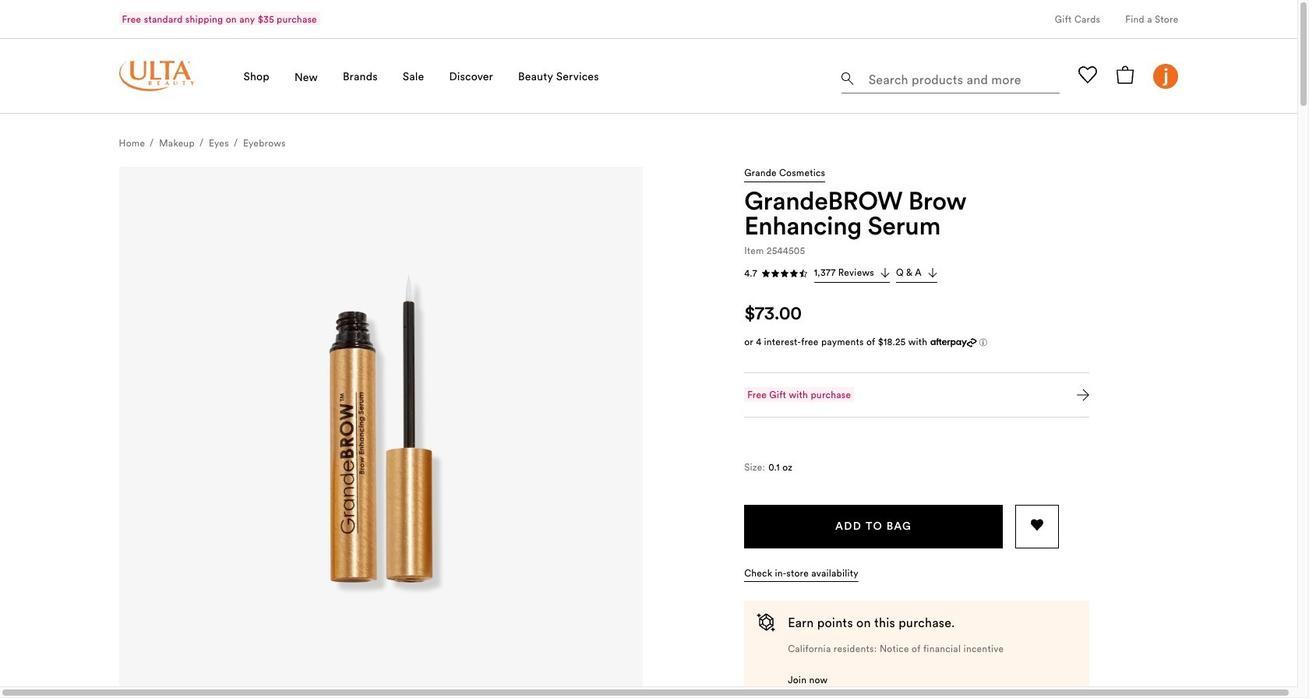 Task type: vqa. For each thing, say whether or not it's contained in the screenshot.
Philosophy Limited Edition 3-In-1 Shampoo, Shower Gel, And Bubble Bath image
no



Task type: describe. For each thing, give the bounding box(es) containing it.
1 horizontal spatial withiconright image
[[928, 268, 937, 278]]

2 starfilled image from the left
[[780, 269, 789, 278]]

0 items in bag image
[[1116, 65, 1135, 84]]

2 horizontal spatial withiconright image
[[1077, 389, 1089, 401]]

Search products and more search field
[[867, 62, 1056, 90]]

grande cosmetics grandebrow brow enhancing serum #1 image
[[119, 167, 643, 691]]



Task type: locate. For each thing, give the bounding box(es) containing it.
starhalf image
[[799, 269, 808, 278]]

None search field
[[842, 59, 1060, 97]]

favorites icon image
[[1079, 65, 1098, 84]]

withiconright image
[[881, 268, 890, 278], [928, 268, 937, 278], [1077, 389, 1089, 401]]

starfilled image
[[761, 269, 771, 278], [780, 269, 789, 278], [789, 269, 799, 278]]

0 horizontal spatial withiconright image
[[881, 268, 890, 278]]

1 starfilled image from the left
[[761, 269, 771, 278]]

starfilled image
[[771, 269, 780, 278]]

3 starfilled image from the left
[[789, 269, 799, 278]]



